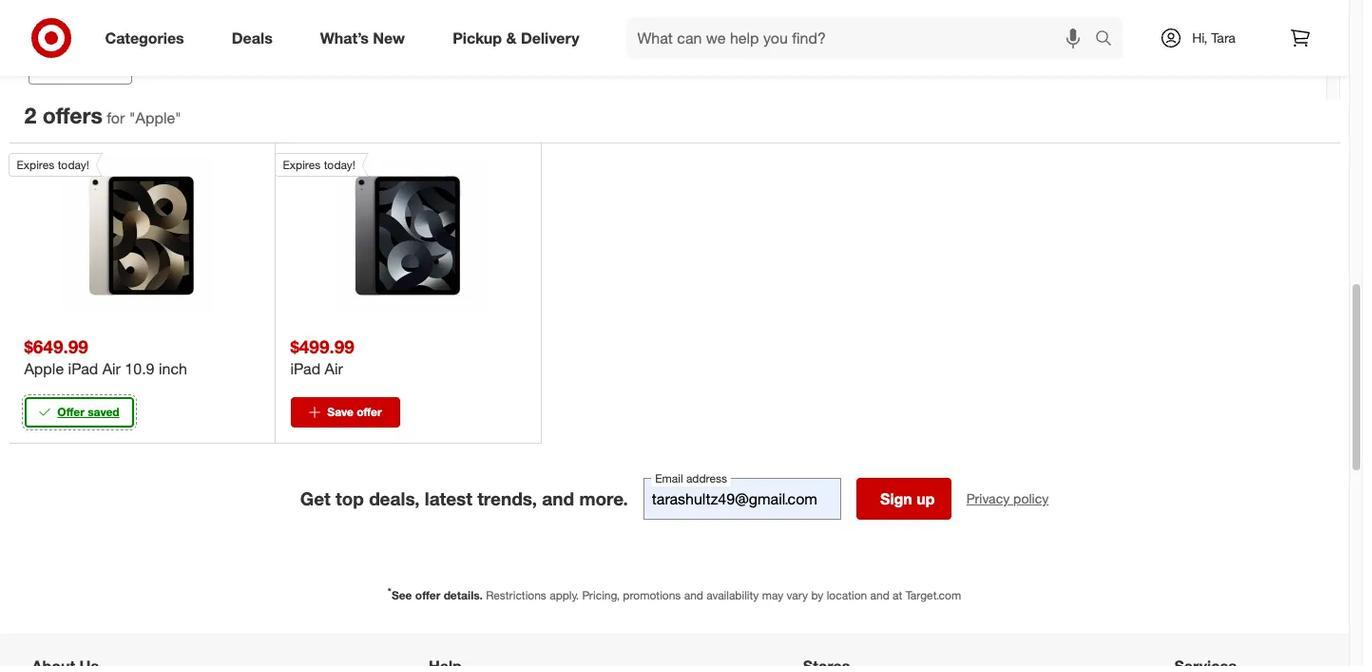 Task type: vqa. For each thing, say whether or not it's contained in the screenshot.
* See offer details. Restrictions apply. Pricing, promotions and availability may vary by location and at Target.com
yes



Task type: describe. For each thing, give the bounding box(es) containing it.
may
[[762, 589, 784, 603]]

expires today! button for $499.99
[[274, 153, 485, 313]]

target.com
[[906, 589, 961, 603]]

pickup & delivery link
[[436, 17, 603, 59]]

offer inside * see offer details. restrictions apply. pricing, promotions and availability may vary by location and at target.com
[[415, 589, 440, 603]]

delivery
[[521, 28, 579, 47]]

$499.99 ipad air
[[290, 336, 354, 378]]

2 " from the left
[[175, 109, 181, 128]]

pickup & delivery
[[453, 28, 579, 47]]

expires for $499.99
[[283, 158, 321, 172]]

0 horizontal spatial and
[[542, 488, 574, 510]]

tara
[[1211, 29, 1236, 46]]

details.
[[444, 589, 483, 603]]

sign up
[[880, 490, 935, 509]]

deals link
[[216, 17, 296, 59]]

2 offer s for " apple "
[[24, 102, 181, 129]]

hi, tara
[[1192, 29, 1236, 46]]

pricing,
[[582, 589, 620, 603]]

up
[[917, 490, 935, 509]]

offer for 2
[[42, 102, 91, 129]]

air inside $649.99 apple ipad air 10.9 inch
[[102, 359, 121, 378]]

inch
[[159, 359, 187, 378]]

air inside the $499.99 ipad air
[[325, 359, 343, 378]]

availability
[[707, 589, 759, 603]]

2
[[24, 102, 36, 129]]

new
[[373, 28, 405, 47]]

privacy policy
[[967, 491, 1049, 507]]

* see offer details. restrictions apply. pricing, promotions and availability may vary by location and at target.com
[[388, 586, 961, 603]]

what's
[[320, 28, 369, 47]]

what's new link
[[304, 17, 429, 59]]

*
[[388, 586, 392, 597]]

$499.99
[[290, 336, 354, 357]]

policy
[[1013, 491, 1049, 507]]

expires today! button for $649.99
[[8, 153, 219, 313]]

expires for $649.99
[[17, 158, 54, 172]]

apple inside $649.99 apple ipad air 10.9 inch
[[24, 359, 64, 378]]

what's new
[[320, 28, 405, 47]]

sign up button
[[856, 478, 951, 520]]

search
[[1086, 30, 1132, 49]]

10.9
[[125, 359, 154, 378]]

expires today! for $649.99
[[17, 158, 89, 172]]

apply.
[[550, 589, 579, 603]]

get top deals, latest trends, and more.
[[300, 488, 628, 510]]



Task type: locate. For each thing, give the bounding box(es) containing it.
expires today! button
[[8, 153, 219, 313], [274, 153, 485, 313]]

2 expires today! button from the left
[[274, 153, 485, 313]]

offer saved button
[[24, 397, 134, 428]]

ipad down $649.99
[[68, 359, 98, 378]]

restrictions
[[486, 589, 546, 603]]

apple
[[136, 109, 175, 128], [24, 359, 64, 378]]

2 air from the left
[[325, 359, 343, 378]]

categories
[[105, 28, 184, 47]]

offer right see
[[415, 589, 440, 603]]

0 horizontal spatial expires today!
[[17, 158, 89, 172]]

offer for save
[[357, 405, 382, 419]]

search button
[[1086, 17, 1132, 63]]

2 expires today! from the left
[[283, 158, 355, 172]]

for
[[107, 109, 125, 128]]

1 horizontal spatial air
[[325, 359, 343, 378]]

1 expires today! from the left
[[17, 158, 89, 172]]

sign
[[880, 490, 912, 509]]

by
[[811, 589, 824, 603]]

$649.99 apple ipad air 10.9 inch
[[24, 336, 187, 378]]

offer saved
[[57, 405, 119, 419]]

0 vertical spatial offer
[[42, 102, 91, 129]]

ipad down $499.99
[[290, 359, 320, 378]]

offer
[[57, 405, 84, 419]]

see
[[392, 589, 412, 603]]

categories link
[[89, 17, 208, 59]]

1 " from the left
[[129, 109, 136, 128]]

save offer
[[327, 405, 382, 419]]

1 horizontal spatial expires today! button
[[274, 153, 485, 313]]

1 air from the left
[[102, 359, 121, 378]]

expires today! for $499.99
[[283, 158, 355, 172]]

2 today! from the left
[[324, 158, 355, 172]]

offer inside button
[[357, 405, 382, 419]]

apple inside 2 offer s for " apple "
[[136, 109, 175, 128]]

2 horizontal spatial and
[[870, 589, 890, 603]]

1 vertical spatial offer
[[357, 405, 382, 419]]

2 ipad from the left
[[290, 359, 320, 378]]

1 expires today! button from the left
[[8, 153, 219, 313]]

privacy
[[967, 491, 1010, 507]]

today! for $649.99
[[58, 158, 89, 172]]

hi,
[[1192, 29, 1208, 46]]

1 horizontal spatial and
[[684, 589, 703, 603]]

today! for $499.99
[[324, 158, 355, 172]]

0 horizontal spatial apple
[[24, 359, 64, 378]]

1 horizontal spatial today!
[[324, 158, 355, 172]]

0 horizontal spatial ipad
[[68, 359, 98, 378]]

saved
[[88, 405, 119, 419]]

0 horizontal spatial expires today! button
[[8, 153, 219, 313]]

deals
[[232, 28, 273, 47]]

0 horizontal spatial air
[[102, 359, 121, 378]]

vary
[[787, 589, 808, 603]]

privacy policy link
[[967, 490, 1049, 509]]

get
[[300, 488, 331, 510]]

offer
[[42, 102, 91, 129], [357, 405, 382, 419], [415, 589, 440, 603]]

What can we help you find? suggestions appear below search field
[[626, 17, 1099, 59]]

expires
[[17, 158, 54, 172], [283, 158, 321, 172]]

0 horizontal spatial "
[[129, 109, 136, 128]]

more.
[[579, 488, 628, 510]]

&
[[506, 28, 517, 47]]

today!
[[58, 158, 89, 172], [324, 158, 355, 172]]

deals,
[[369, 488, 420, 510]]

0 horizontal spatial offer
[[42, 102, 91, 129]]

apple right for
[[136, 109, 175, 128]]

1 horizontal spatial "
[[175, 109, 181, 128]]

$649.99
[[24, 336, 88, 357]]

1 horizontal spatial expires
[[283, 158, 321, 172]]

1 vertical spatial apple
[[24, 359, 64, 378]]

1 horizontal spatial offer
[[357, 405, 382, 419]]

top
[[336, 488, 364, 510]]

promotions
[[623, 589, 681, 603]]

2 expires from the left
[[283, 158, 321, 172]]

and left more.
[[542, 488, 574, 510]]

1 horizontal spatial ipad
[[290, 359, 320, 378]]

and left availability
[[684, 589, 703, 603]]

1 today! from the left
[[58, 158, 89, 172]]

pickup
[[453, 28, 502, 47]]

1 horizontal spatial expires today!
[[283, 158, 355, 172]]

0 vertical spatial apple
[[136, 109, 175, 128]]

and left 'at'
[[870, 589, 890, 603]]

s
[[91, 102, 102, 129]]

at
[[893, 589, 902, 603]]

0 horizontal spatial today!
[[58, 158, 89, 172]]

0 horizontal spatial expires
[[17, 158, 54, 172]]

2 horizontal spatial offer
[[415, 589, 440, 603]]

ipad inside the $499.99 ipad air
[[290, 359, 320, 378]]

expires today!
[[17, 158, 89, 172], [283, 158, 355, 172]]

None text field
[[643, 478, 841, 520]]

latest
[[425, 488, 472, 510]]

air down $499.99
[[325, 359, 343, 378]]

1 expires from the left
[[17, 158, 54, 172]]

1 ipad from the left
[[68, 359, 98, 378]]

ipad inside $649.99 apple ipad air 10.9 inch
[[68, 359, 98, 378]]

location
[[827, 589, 867, 603]]

save offer button
[[290, 397, 400, 428]]

"
[[129, 109, 136, 128], [175, 109, 181, 128]]

and
[[542, 488, 574, 510], [684, 589, 703, 603], [870, 589, 890, 603]]

offer right 2
[[42, 102, 91, 129]]

ipad
[[68, 359, 98, 378], [290, 359, 320, 378]]

offer right save
[[357, 405, 382, 419]]

2 vertical spatial offer
[[415, 589, 440, 603]]

air left 10.9
[[102, 359, 121, 378]]

apple down $649.99
[[24, 359, 64, 378]]

air
[[102, 359, 121, 378], [325, 359, 343, 378]]

trends,
[[477, 488, 537, 510]]

1 horizontal spatial apple
[[136, 109, 175, 128]]

save
[[327, 405, 353, 419]]



